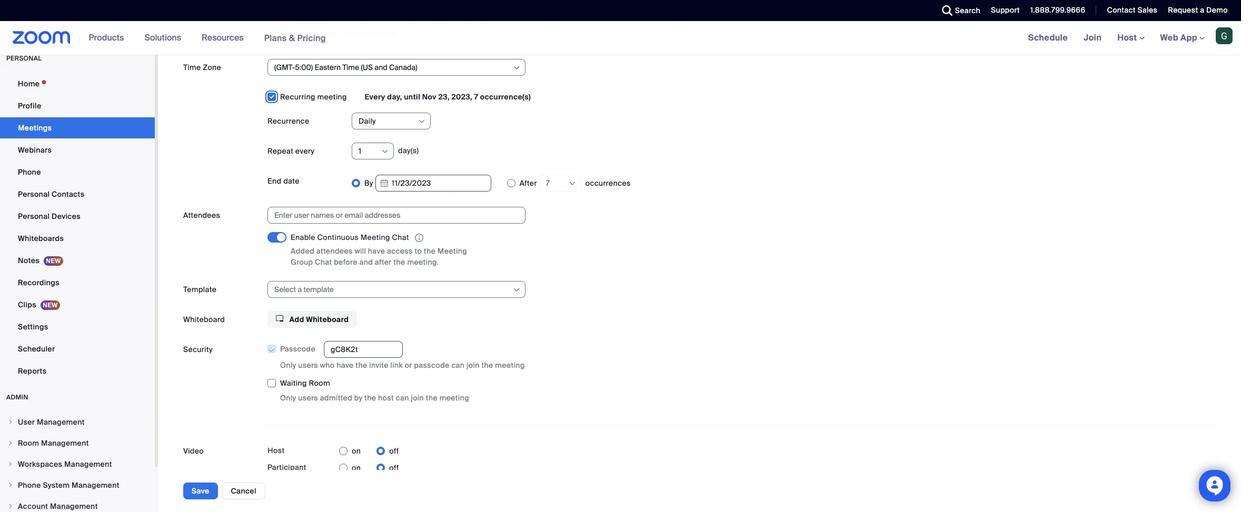 Task type: locate. For each thing, give the bounding box(es) containing it.
1 vertical spatial off
[[389, 464, 399, 473]]

settings
[[18, 323, 48, 332]]

app
[[1181, 32, 1198, 43]]

7 inside dropdown button
[[546, 179, 550, 188]]

1.888.799.9666 button
[[1023, 0, 1088, 21], [1031, 5, 1086, 15]]

until
[[404, 92, 420, 102]]

occurrence(s)
[[480, 92, 531, 102]]

on for host
[[352, 447, 361, 456]]

7 right after
[[546, 179, 550, 188]]

contact
[[1107, 5, 1136, 15]]

0 horizontal spatial meeting.
[[407, 258, 439, 267]]

end
[[268, 176, 281, 186]]

have inside "security" group
[[337, 361, 354, 371]]

2 whiteboard from the left
[[306, 315, 349, 325]]

management up workspaces management
[[41, 439, 89, 448]]

whiteboards
[[18, 234, 64, 244]]

0 vertical spatial 7
[[474, 92, 478, 102]]

minutes
[[413, 17, 442, 26]]

resources
[[202, 32, 244, 43]]

more
[[297, 28, 316, 37]]

pricing
[[297, 32, 326, 43]]

contact sales link
[[1099, 0, 1160, 21], [1107, 5, 1158, 15]]

host inside the meetings navigation
[[1118, 32, 1140, 43]]

on up participant option group
[[352, 447, 361, 456]]

after
[[520, 179, 537, 188]]

&
[[289, 32, 295, 43]]

home
[[18, 79, 40, 89]]

enable continuous meeting chat application
[[291, 232, 491, 244]]

before
[[334, 258, 357, 267]]

1 horizontal spatial host
[[1118, 32, 1140, 43]]

meeting. right the 'per'
[[458, 17, 489, 26]]

phone system management menu item
[[0, 476, 155, 496]]

meeting right to
[[438, 247, 467, 256]]

show options image inside end date option group
[[568, 180, 577, 188]]

management for workspaces management
[[64, 460, 112, 470]]

1 vertical spatial on
[[352, 464, 361, 473]]

2 vertical spatial can
[[396, 394, 409, 403]]

1 vertical spatial meeting.
[[407, 258, 439, 267]]

meeting inside the enable continuous meeting chat "application"
[[361, 233, 390, 242]]

security group
[[267, 341, 1216, 404]]

1 horizontal spatial meeting
[[440, 394, 469, 403]]

whiteboard right 'add'
[[306, 315, 349, 325]]

only up waiting on the left of the page
[[280, 361, 296, 371]]

1 horizontal spatial 7
[[546, 179, 550, 188]]

right image
[[7, 419, 14, 426], [7, 462, 14, 468], [7, 483, 14, 489], [7, 504, 14, 510]]

1 vertical spatial room
[[18, 439, 39, 448]]

1 vertical spatial meeting
[[495, 361, 525, 371]]

1 horizontal spatial meeting
[[438, 247, 467, 256]]

recurring
[[280, 92, 315, 102]]

have
[[368, 247, 385, 256], [337, 361, 354, 371]]

0 vertical spatial meeting
[[361, 233, 390, 242]]

right image inside phone system management menu item
[[7, 483, 14, 489]]

2 users from the top
[[298, 394, 318, 403]]

management for room management
[[41, 439, 89, 448]]

end date option group
[[352, 173, 1216, 194]]

1 vertical spatial only
[[280, 394, 296, 403]]

close image
[[673, 17, 686, 28]]

right image inside workspaces management menu item
[[7, 462, 14, 468]]

phone for phone system management
[[18, 481, 41, 491]]

chat up the access
[[392, 233, 409, 242]]

1 vertical spatial host
[[268, 446, 285, 456]]

personal up whiteboards
[[18, 212, 50, 221]]

meetings navigation
[[1021, 21, 1241, 55]]

0 horizontal spatial can
[[339, 17, 352, 26]]

0 vertical spatial personal
[[18, 190, 50, 199]]

on inside participant option group
[[352, 464, 361, 473]]

0 vertical spatial only
[[280, 361, 296, 371]]

right image for user management
[[7, 419, 14, 426]]

personal inside personal devices link
[[18, 212, 50, 221]]

waiting
[[280, 379, 307, 388]]

contact sales
[[1107, 5, 1158, 15]]

sales
[[1138, 5, 1158, 15]]

0 horizontal spatial chat
[[315, 258, 332, 267]]

notes link
[[0, 250, 155, 271]]

on for participant
[[352, 464, 361, 473]]

1 horizontal spatial chat
[[392, 233, 409, 242]]

0 horizontal spatial 7
[[474, 92, 478, 102]]

1 personal from the top
[[18, 190, 50, 199]]

personal up personal devices
[[18, 190, 50, 199]]

meeting. inside added attendees will have access to the meeting group chat before and after the meeting.
[[407, 258, 439, 267]]

recordings
[[18, 278, 59, 288]]

users
[[298, 361, 318, 371], [298, 394, 318, 403]]

whiteboard down template
[[183, 315, 225, 325]]

management down phone system management menu item
[[50, 502, 98, 512]]

1 vertical spatial meeting
[[438, 247, 467, 256]]

upgrade now link
[[342, 28, 393, 37]]

7 right 2023,
[[474, 92, 478, 102]]

off inside participant option group
[[389, 464, 399, 473]]

7 button
[[546, 175, 578, 191]]

workspaces management menu item
[[0, 455, 155, 475]]

1 phone from the top
[[18, 168, 41, 177]]

1 only from the top
[[280, 361, 296, 371]]

off inside host 'option group'
[[389, 447, 399, 456]]

devices
[[52, 212, 81, 221]]

management down room management menu item
[[64, 460, 112, 470]]

2 off from the top
[[389, 464, 399, 473]]

whiteboards link
[[0, 228, 155, 249]]

23,
[[438, 92, 450, 102]]

4 right image from the top
[[7, 504, 14, 510]]

3 right image from the top
[[7, 483, 14, 489]]

every
[[295, 146, 315, 156]]

phone inside the personal menu menu
[[18, 168, 41, 177]]

0 vertical spatial meeting.
[[458, 17, 489, 26]]

can right passcode
[[452, 361, 465, 371]]

host up participant
[[268, 446, 285, 456]]

the
[[424, 247, 436, 256], [394, 258, 405, 267], [356, 361, 367, 371], [482, 361, 493, 371], [365, 394, 376, 403], [426, 394, 438, 403]]

have for access
[[368, 247, 385, 256]]

cancel button
[[222, 483, 265, 500]]

1 whiteboard from the left
[[183, 315, 225, 325]]

plans
[[264, 32, 287, 43]]

scheduler
[[18, 345, 55, 354]]

0 vertical spatial have
[[368, 247, 385, 256]]

1 vertical spatial join
[[411, 394, 424, 403]]

0 horizontal spatial host
[[268, 446, 285, 456]]

0 horizontal spatial whiteboard
[[183, 315, 225, 325]]

1 vertical spatial users
[[298, 394, 318, 403]]

or
[[405, 361, 412, 371]]

1 vertical spatial chat
[[315, 258, 332, 267]]

products
[[89, 32, 124, 43]]

join link
[[1076, 21, 1110, 55]]

can right host
[[396, 394, 409, 403]]

room down who
[[309, 379, 330, 388]]

recurring meeting
[[280, 92, 347, 102]]

1 vertical spatial can
[[452, 361, 465, 371]]

personal contacts
[[18, 190, 85, 199]]

2 on from the top
[[352, 464, 361, 473]]

management inside "menu item"
[[50, 502, 98, 512]]

products button
[[89, 21, 129, 55]]

host down 'contact sales'
[[1118, 32, 1140, 43]]

2 personal from the top
[[18, 212, 50, 221]]

attendees
[[183, 211, 220, 220]]

0 horizontal spatial meeting
[[317, 92, 347, 102]]

join right host
[[411, 394, 424, 403]]

show options image
[[512, 64, 521, 72], [418, 117, 426, 126], [381, 147, 389, 156], [568, 180, 577, 188], [512, 286, 521, 295]]

meetings link
[[0, 118, 155, 139]]

personal devices link
[[0, 206, 155, 227]]

only
[[354, 17, 369, 26]]

room right right icon
[[18, 439, 39, 448]]

account management
[[18, 502, 98, 512]]

1 horizontal spatial room
[[309, 379, 330, 388]]

1 horizontal spatial join
[[467, 361, 480, 371]]

nov
[[422, 92, 437, 102]]

banner
[[0, 21, 1241, 55]]

save
[[192, 487, 209, 496]]

admitted
[[320, 394, 352, 403]]

users up 'waiting room'
[[298, 361, 318, 371]]

recordings link
[[0, 273, 155, 294]]

0 horizontal spatial room
[[18, 439, 39, 448]]

0 vertical spatial room
[[309, 379, 330, 388]]

have inside added attendees will have access to the meeting group chat before and after the meeting.
[[368, 247, 385, 256]]

meeting. down to
[[407, 258, 439, 267]]

2023,
[[452, 92, 473, 102]]

have for the
[[337, 361, 354, 371]]

0 horizontal spatial have
[[337, 361, 354, 371]]

meeting.
[[458, 17, 489, 26], [407, 258, 439, 267]]

room inside "security" group
[[309, 379, 330, 388]]

0 vertical spatial users
[[298, 361, 318, 371]]

management
[[37, 418, 85, 427], [41, 439, 89, 448], [64, 460, 112, 470], [72, 481, 119, 491], [50, 502, 98, 512]]

phone down webinars
[[18, 168, 41, 177]]

search
[[955, 6, 981, 15]]

phone inside menu item
[[18, 481, 41, 491]]

1 users from the top
[[298, 361, 318, 371]]

chat
[[392, 233, 409, 242], [315, 258, 332, 267]]

phone
[[18, 168, 41, 177], [18, 481, 41, 491]]

meetings
[[18, 123, 52, 133]]

join right passcode
[[467, 361, 480, 371]]

0 horizontal spatial join
[[411, 394, 424, 403]]

whiteboard
[[183, 315, 225, 325], [306, 315, 349, 325]]

2 phone from the top
[[18, 481, 41, 491]]

0 vertical spatial can
[[339, 17, 352, 26]]

1 vertical spatial personal
[[18, 212, 50, 221]]

0 vertical spatial join
[[467, 361, 480, 371]]

have right who
[[337, 361, 354, 371]]

added attendees will have access to the meeting group chat before and after the meeting.
[[291, 247, 467, 267]]

2 horizontal spatial can
[[452, 361, 465, 371]]

system
[[43, 481, 70, 491]]

zoom logo image
[[13, 31, 70, 44]]

passcode
[[414, 361, 450, 371]]

who
[[320, 361, 335, 371]]

off up participant option group
[[389, 447, 399, 456]]

on inside host 'option group'
[[352, 447, 361, 456]]

0 horizontal spatial meeting
[[361, 233, 390, 242]]

users down 'waiting room'
[[298, 394, 318, 403]]

user
[[18, 418, 35, 427]]

host button
[[1118, 32, 1145, 43]]

select meeting template text field
[[274, 282, 512, 298]]

personal
[[6, 54, 42, 63]]

invite
[[369, 361, 389, 371]]

have up the after
[[368, 247, 385, 256]]

0 vertical spatial off
[[389, 447, 399, 456]]

0 vertical spatial chat
[[392, 233, 409, 242]]

None text field
[[324, 342, 403, 358]]

personal inside personal contacts link
[[18, 190, 50, 199]]

0 vertical spatial phone
[[18, 168, 41, 177]]

on down host 'option group'
[[352, 464, 361, 473]]

phone up account
[[18, 481, 41, 491]]

2 only from the top
[[280, 394, 296, 403]]

meeting up added attendees will have access to the meeting group chat before and after the meeting.
[[361, 233, 390, 242]]

management up room management
[[37, 418, 85, 427]]

add
[[289, 315, 304, 325]]

only down waiting on the left of the page
[[280, 394, 296, 403]]

1 on from the top
[[352, 447, 361, 456]]

plans & pricing link
[[264, 32, 326, 43], [264, 32, 326, 43]]

personal
[[18, 190, 50, 199], [18, 212, 50, 221]]

1 horizontal spatial meeting.
[[458, 17, 489, 26]]

right image inside user management menu item
[[7, 419, 14, 426]]

2 vertical spatial meeting
[[440, 394, 469, 403]]

0 vertical spatial host
[[1118, 32, 1140, 43]]

off
[[389, 447, 399, 456], [389, 464, 399, 473]]

right image inside account management "menu item"
[[7, 504, 14, 510]]

management inside menu item
[[37, 418, 85, 427]]

time?
[[318, 28, 338, 37]]

add whiteboard
[[288, 315, 349, 325]]

1 vertical spatial 7
[[546, 179, 550, 188]]

admin menu menu
[[0, 413, 155, 512]]

can inside your current plan can only support 40 minutes per meeting. need more time? upgrade now
[[339, 17, 352, 26]]

workspaces
[[18, 460, 62, 470]]

0 vertical spatial meeting
[[317, 92, 347, 102]]

1 horizontal spatial whiteboard
[[306, 315, 349, 325]]

whiteboard inside button
[[306, 315, 349, 325]]

request a demo
[[1168, 5, 1228, 15]]

0 vertical spatial on
[[352, 447, 361, 456]]

chat down 'attendees'
[[315, 258, 332, 267]]

plan
[[322, 17, 337, 26]]

1 horizontal spatial can
[[396, 394, 409, 403]]

by
[[354, 394, 363, 403]]

off down host 'option group'
[[389, 464, 399, 473]]

1 vertical spatial have
[[337, 361, 354, 371]]

webinars link
[[0, 140, 155, 161]]

can left only
[[339, 17, 352, 26]]

1 horizontal spatial have
[[368, 247, 385, 256]]

time
[[183, 63, 201, 72]]

1 vertical spatial phone
[[18, 481, 41, 491]]

2 right image from the top
[[7, 462, 14, 468]]

1 off from the top
[[389, 447, 399, 456]]

1 right image from the top
[[7, 419, 14, 426]]



Task type: vqa. For each thing, say whether or not it's contained in the screenshot.
Duration
no



Task type: describe. For each thing, give the bounding box(es) containing it.
personal for personal contacts
[[18, 190, 50, 199]]

1
[[359, 146, 362, 156]]

personal devices
[[18, 212, 81, 221]]

phone system management
[[18, 481, 119, 491]]

your
[[276, 17, 292, 26]]

enable continuous meeting chat
[[291, 233, 409, 242]]

end date
[[268, 176, 300, 186]]

banner containing products
[[0, 21, 1241, 55]]

host
[[378, 394, 394, 403]]

show options image for 1
[[381, 147, 389, 156]]

cancel
[[231, 487, 256, 496]]

clips link
[[0, 295, 155, 316]]

recurrence
[[268, 116, 309, 126]]

plans & pricing
[[264, 32, 326, 43]]

management for user management
[[37, 418, 85, 427]]

profile link
[[0, 96, 155, 117]]

link
[[391, 361, 403, 371]]

profile picture image
[[1216, 27, 1233, 44]]

need
[[276, 28, 296, 37]]

home link
[[0, 73, 155, 95]]

search button
[[934, 0, 983, 21]]

day,
[[387, 92, 402, 102]]

day(s)
[[398, 146, 419, 155]]

room inside menu item
[[18, 439, 39, 448]]

continuous
[[317, 233, 359, 242]]

right image for account management
[[7, 504, 14, 510]]

off for host
[[389, 447, 399, 456]]

select time zone text field
[[274, 60, 512, 75]]

1 button
[[359, 143, 390, 159]]

repeat every
[[268, 146, 315, 156]]

chat inside added attendees will have access to the meeting group chat before and after the meeting.
[[315, 258, 332, 267]]

add whiteboard button
[[268, 311, 357, 328]]

product information navigation
[[81, 21, 334, 55]]

right image for phone system management
[[7, 483, 14, 489]]

chat inside "application"
[[392, 233, 409, 242]]

template
[[183, 285, 217, 295]]

repeat
[[268, 146, 293, 156]]

account
[[18, 502, 48, 512]]

save button
[[183, 483, 218, 500]]

Persistent Chat, enter email address,Enter user names or email addresses text field
[[274, 208, 509, 223]]

user management
[[18, 418, 85, 427]]

2 horizontal spatial meeting
[[495, 361, 525, 371]]

reports
[[18, 367, 47, 376]]

right image for workspaces management
[[7, 462, 14, 468]]

upgrade
[[344, 28, 375, 37]]

Date Picker text field
[[375, 175, 491, 192]]

daily button
[[359, 113, 417, 129]]

only for only users who have the invite link or passcode can join the meeting
[[280, 361, 296, 371]]

user management menu item
[[0, 413, 155, 433]]

contacts
[[52, 190, 85, 199]]

will
[[355, 247, 366, 256]]

participant option group
[[339, 460, 399, 477]]

resources button
[[202, 21, 248, 55]]

personal for personal devices
[[18, 212, 50, 221]]

occurrences
[[586, 179, 631, 188]]

phone for phone
[[18, 168, 41, 177]]

off for participant
[[389, 464, 399, 473]]

by
[[364, 179, 373, 188]]

every
[[365, 92, 385, 102]]

to
[[415, 247, 422, 256]]

none text field inside "security" group
[[324, 342, 403, 358]]

demo
[[1207, 5, 1228, 15]]

solutions
[[145, 32, 181, 43]]

clips
[[18, 300, 36, 310]]

web app
[[1161, 32, 1198, 43]]

access
[[387, 247, 413, 256]]

profile
[[18, 101, 41, 111]]

and
[[359, 258, 373, 267]]

after
[[375, 258, 392, 267]]

schedule
[[1028, 32, 1068, 43]]

personal menu menu
[[0, 73, 155, 383]]

passcode
[[280, 345, 315, 354]]

daily
[[359, 116, 376, 126]]

1.888.799.9666
[[1031, 5, 1086, 15]]

show options image for daily
[[418, 117, 426, 126]]

phone link
[[0, 162, 155, 183]]

every day, until nov 23, 2023, 7 occurrence(s)
[[363, 92, 531, 102]]

room management menu item
[[0, 434, 155, 454]]

security
[[183, 345, 213, 355]]

show options image for 7
[[568, 180, 577, 188]]

account management menu item
[[0, 497, 155, 512]]

users for admitted
[[298, 394, 318, 403]]

users for who
[[298, 361, 318, 371]]

admin
[[6, 394, 28, 402]]

notes
[[18, 256, 40, 266]]

join
[[1084, 32, 1102, 43]]

meeting. inside your current plan can only support 40 minutes per meeting. need more time? upgrade now
[[458, 17, 489, 26]]

only for only users admitted by the host can join the meeting
[[280, 394, 296, 403]]

right image
[[7, 441, 14, 447]]

zone
[[203, 63, 221, 72]]

participant
[[268, 463, 306, 473]]

management up account management "menu item"
[[72, 481, 119, 491]]

webinars
[[18, 146, 52, 155]]

date
[[283, 176, 300, 186]]

enable
[[291, 233, 315, 242]]

group
[[291, 258, 313, 267]]

40
[[401, 17, 411, 26]]

host option group
[[339, 443, 399, 460]]

added
[[291, 247, 314, 256]]

management for account management
[[50, 502, 98, 512]]

reports link
[[0, 361, 155, 382]]

learn more about enable continuous meeting chat image
[[412, 233, 427, 243]]

schedule link
[[1021, 21, 1076, 55]]

meeting inside added attendees will have access to the meeting group chat before and after the meeting.
[[438, 247, 467, 256]]

personal contacts link
[[0, 184, 155, 205]]



